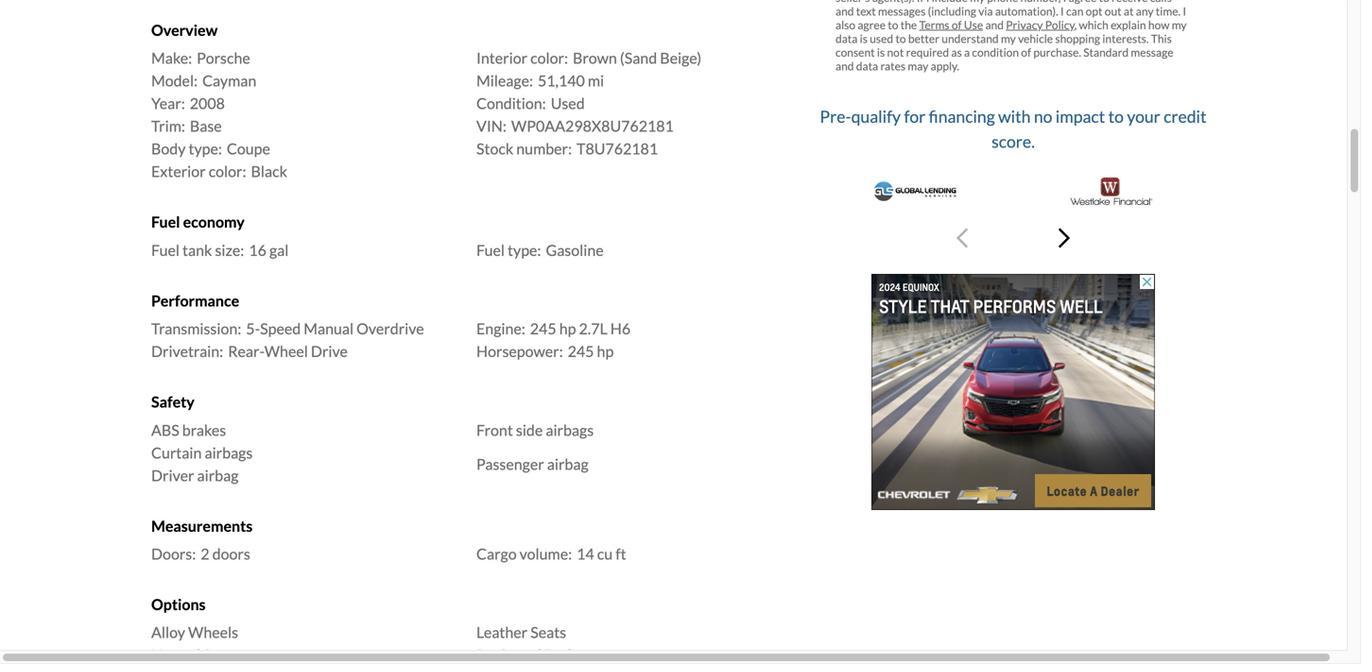 Task type: vqa. For each thing, say whether or not it's contained in the screenshot.


Task type: describe. For each thing, give the bounding box(es) containing it.
beige)
[[660, 49, 702, 67]]

chevron left image
[[957, 227, 968, 250]]

mileage:
[[476, 72, 533, 90]]

5-
[[246, 320, 260, 338]]

use
[[964, 18, 983, 32]]

stock
[[476, 140, 514, 158]]

abs brakes curtain airbags driver airbag
[[151, 421, 253, 485]]

terms of use and privacy policy
[[919, 18, 1075, 32]]

0 horizontal spatial is
[[860, 32, 868, 45]]

horsepower:
[[476, 342, 563, 361]]

airbags inside abs brakes curtain airbags driver airbag
[[205, 444, 253, 462]]

0 vertical spatial 245
[[530, 320, 556, 338]]

purchase.
[[1034, 45, 1081, 59]]

vin:
[[476, 117, 507, 135]]

exterior
[[151, 162, 206, 181]]

privacy policy link
[[1006, 18, 1075, 32]]

year:
[[151, 94, 185, 113]]

better
[[908, 32, 940, 45]]

for
[[904, 106, 926, 126]]

transmission:
[[151, 320, 241, 338]]

vehicle
[[1018, 32, 1053, 45]]

trim:
[[151, 117, 185, 135]]

economy
[[183, 213, 245, 231]]

condition
[[972, 45, 1019, 59]]

front side airbags
[[476, 421, 594, 439]]

not
[[887, 45, 904, 59]]

policy
[[1045, 18, 1075, 32]]

terms of use link
[[919, 18, 983, 32]]

and inside , which explain how my data is used to better understand my vehicle shopping interests. this consent is not required as a condition of purchase. standard message and data rates may apply.
[[836, 59, 854, 73]]

rear-
[[228, 342, 264, 361]]

fuel for fuel economy
[[151, 213, 180, 231]]

fuel tank size: 16 gal
[[151, 241, 289, 259]]

no
[[1034, 106, 1053, 126]]

leather seats
[[476, 624, 566, 642]]

coupe
[[227, 140, 270, 158]]

shopping
[[1055, 32, 1100, 45]]

as
[[951, 45, 962, 59]]

pre-qualify for financing with no impact to your credit score. button
[[817, 96, 1210, 267]]

to inside pre-qualify for financing with no impact to your credit score.
[[1108, 106, 1124, 126]]

0 vertical spatial hp
[[559, 320, 576, 338]]

options
[[151, 596, 206, 614]]

2
[[201, 545, 209, 563]]

abs
[[151, 421, 179, 439]]

0 horizontal spatial my
[[1001, 32, 1016, 45]]

1 horizontal spatial and
[[985, 18, 1004, 32]]

seats
[[531, 624, 566, 642]]

color: inside make: porsche model: cayman year: 2008 trim: base body type: coupe exterior color: black
[[209, 162, 246, 181]]

type: inside make: porsche model: cayman year: 2008 trim: base body type: coupe exterior color: black
[[189, 140, 222, 158]]

to inside , which explain how my data is used to better understand my vehicle shopping interests. this consent is not required as a condition of purchase. standard message and data rates may apply.
[[896, 32, 906, 45]]

pre-
[[820, 106, 851, 126]]

make:
[[151, 49, 192, 67]]

h6
[[611, 320, 631, 338]]

make: porsche model: cayman year: 2008 trim: base body type: coupe exterior color: black
[[151, 49, 287, 181]]

alloy wheels
[[151, 624, 238, 642]]

color: inside interior color: brown (sand beige) mileage: 51,140 mi condition: used vin: wp0aa298x8u762181 stock number: t8u762181
[[530, 49, 568, 67]]

financing
[[929, 106, 995, 126]]

speed
[[260, 320, 301, 338]]

brown
[[573, 49, 617, 67]]

passenger
[[476, 455, 544, 473]]

airbag inside abs brakes curtain airbags driver airbag
[[197, 466, 239, 485]]

1 vertical spatial data
[[856, 59, 878, 73]]

wheels
[[188, 624, 238, 642]]

drive
[[311, 342, 348, 361]]

message
[[1131, 45, 1174, 59]]

gal
[[269, 241, 289, 259]]

body
[[151, 140, 186, 158]]

0 vertical spatial data
[[836, 32, 858, 45]]

safety
[[151, 393, 195, 411]]

which
[[1079, 18, 1109, 32]]

, which explain how my data is used to better understand my vehicle shopping interests. this consent is not required as a condition of purchase. standard message and data rates may apply.
[[836, 18, 1187, 73]]

interior color: brown (sand beige) mileage: 51,140 mi condition: used vin: wp0aa298x8u762181 stock number: t8u762181
[[476, 49, 702, 158]]

model:
[[151, 72, 198, 90]]

terms
[[919, 18, 950, 32]]

advertisement region
[[872, 274, 1155, 511]]

1 horizontal spatial my
[[1172, 18, 1187, 32]]

impact
[[1056, 106, 1105, 126]]

base
[[190, 117, 222, 135]]

rates
[[881, 59, 906, 73]]

privacy
[[1006, 18, 1043, 32]]

,
[[1075, 18, 1077, 32]]

may
[[908, 59, 929, 73]]

number:
[[516, 140, 572, 158]]

ft
[[616, 545, 626, 563]]

front
[[476, 421, 513, 439]]

51,140
[[538, 72, 585, 90]]

qualify
[[851, 106, 901, 126]]

1 horizontal spatial is
[[877, 45, 885, 59]]

drivetrain:
[[151, 342, 223, 361]]

wheel
[[264, 342, 308, 361]]

chevron right image
[[1059, 227, 1070, 250]]



Task type: locate. For each thing, give the bounding box(es) containing it.
alloy
[[151, 624, 185, 642]]

1 vertical spatial of
[[1021, 45, 1031, 59]]

to right used
[[896, 32, 906, 45]]

0 vertical spatial airbags
[[546, 421, 594, 439]]

color:
[[530, 49, 568, 67], [209, 162, 246, 181]]

score.
[[992, 131, 1035, 151]]

interests.
[[1103, 32, 1149, 45]]

0 horizontal spatial airbag
[[197, 466, 239, 485]]

your
[[1127, 106, 1161, 126]]

0 vertical spatial of
[[952, 18, 962, 32]]

passenger airbag
[[476, 455, 589, 473]]

used
[[870, 32, 893, 45]]

fuel up engine:
[[476, 241, 505, 259]]

performance
[[151, 292, 239, 310]]

mi
[[588, 72, 604, 90]]

understand
[[942, 32, 999, 45]]

used
[[551, 94, 585, 113]]

credit
[[1164, 106, 1207, 126]]

245 up the horsepower:
[[530, 320, 556, 338]]

1 horizontal spatial 245
[[568, 342, 594, 361]]

black
[[251, 162, 287, 181]]

doors:
[[151, 545, 196, 563]]

how
[[1149, 18, 1170, 32]]

is left used
[[860, 32, 868, 45]]

0 vertical spatial to
[[896, 32, 906, 45]]

1 vertical spatial type:
[[508, 241, 541, 259]]

explain
[[1111, 18, 1146, 32]]

my
[[1172, 18, 1187, 32], [1001, 32, 1016, 45]]

a
[[964, 45, 970, 59]]

cargo volume: 14 cu ft
[[476, 545, 626, 563]]

apply.
[[931, 59, 959, 73]]

1 horizontal spatial airbag
[[547, 455, 589, 473]]

16
[[249, 241, 266, 259]]

t8u762181
[[577, 140, 658, 158]]

gasoline
[[546, 241, 604, 259]]

curtain
[[151, 444, 202, 462]]

cayman
[[202, 72, 256, 90]]

1 horizontal spatial to
[[1108, 106, 1124, 126]]

1 vertical spatial and
[[836, 59, 854, 73]]

1 horizontal spatial color:
[[530, 49, 568, 67]]

overview
[[151, 21, 218, 39]]

color: up 51,140
[[530, 49, 568, 67]]

engine:
[[476, 320, 525, 338]]

1 horizontal spatial of
[[1021, 45, 1031, 59]]

data left rates
[[856, 59, 878, 73]]

transmission: 5-speed manual overdrive drivetrain: rear-wheel drive
[[151, 320, 424, 361]]

to
[[896, 32, 906, 45], [1108, 106, 1124, 126]]

0 horizontal spatial color:
[[209, 162, 246, 181]]

measurements
[[151, 517, 253, 535]]

volume:
[[520, 545, 572, 563]]

2008
[[190, 94, 225, 113]]

0 horizontal spatial airbags
[[205, 444, 253, 462]]

condition:
[[476, 94, 546, 113]]

and right use
[[985, 18, 1004, 32]]

fuel type: gasoline
[[476, 241, 604, 259]]

airbags
[[546, 421, 594, 439], [205, 444, 253, 462]]

to left your
[[1108, 106, 1124, 126]]

of
[[952, 18, 962, 32], [1021, 45, 1031, 59]]

engine: 245 hp 2.7l h6 horsepower: 245 hp
[[476, 320, 631, 361]]

hp down 2.7l
[[597, 342, 614, 361]]

cu
[[597, 545, 613, 563]]

my right how
[[1172, 18, 1187, 32]]

0 horizontal spatial to
[[896, 32, 906, 45]]

0 horizontal spatial of
[[952, 18, 962, 32]]

consent
[[836, 45, 875, 59]]

airbag right driver
[[197, 466, 239, 485]]

1 horizontal spatial type:
[[508, 241, 541, 259]]

0 vertical spatial color:
[[530, 49, 568, 67]]

1 vertical spatial color:
[[209, 162, 246, 181]]

airbags right side
[[546, 421, 594, 439]]

wp0aa298x8u762181
[[511, 117, 674, 135]]

of left use
[[952, 18, 962, 32]]

0 horizontal spatial hp
[[559, 320, 576, 338]]

fuel for fuel tank size: 16 gal
[[151, 241, 180, 259]]

side
[[516, 421, 543, 439]]

and
[[985, 18, 1004, 32], [836, 59, 854, 73]]

brakes
[[182, 421, 226, 439]]

type: down "base"
[[189, 140, 222, 158]]

hp
[[559, 320, 576, 338], [597, 342, 614, 361]]

type: left "gasoline"
[[508, 241, 541, 259]]

hp left 2.7l
[[559, 320, 576, 338]]

fuel left tank
[[151, 241, 180, 259]]

cargo
[[476, 545, 517, 563]]

0 horizontal spatial and
[[836, 59, 854, 73]]

required
[[906, 45, 949, 59]]

doors: 2 doors
[[151, 545, 250, 563]]

2.7l
[[579, 320, 608, 338]]

with
[[998, 106, 1031, 126]]

manual
[[304, 320, 354, 338]]

0 vertical spatial and
[[985, 18, 1004, 32]]

is left not
[[877, 45, 885, 59]]

fuel left economy
[[151, 213, 180, 231]]

of inside , which explain how my data is used to better understand my vehicle shopping interests. this consent is not required as a condition of purchase. standard message and data rates may apply.
[[1021, 45, 1031, 59]]

fuel for fuel type: gasoline
[[476, 241, 505, 259]]

data left used
[[836, 32, 858, 45]]

tank
[[182, 241, 212, 259]]

airbag down front side airbags
[[547, 455, 589, 473]]

this
[[1151, 32, 1172, 45]]

1 horizontal spatial airbags
[[546, 421, 594, 439]]

porsche
[[197, 49, 250, 67]]

0 horizontal spatial type:
[[189, 140, 222, 158]]

color: down coupe
[[209, 162, 246, 181]]

0 vertical spatial type:
[[189, 140, 222, 158]]

is
[[860, 32, 868, 45], [877, 45, 885, 59]]

0 horizontal spatial 245
[[530, 320, 556, 338]]

1 horizontal spatial hp
[[597, 342, 614, 361]]

1 vertical spatial to
[[1108, 106, 1124, 126]]

standard
[[1084, 45, 1129, 59]]

14
[[577, 545, 594, 563]]

1 vertical spatial 245
[[568, 342, 594, 361]]

airbag
[[547, 455, 589, 473], [197, 466, 239, 485]]

1 vertical spatial hp
[[597, 342, 614, 361]]

245 down 2.7l
[[568, 342, 594, 361]]

overdrive
[[357, 320, 424, 338]]

of down privacy
[[1021, 45, 1031, 59]]

airbags down brakes
[[205, 444, 253, 462]]

and left rates
[[836, 59, 854, 73]]

1 vertical spatial airbags
[[205, 444, 253, 462]]

interior
[[476, 49, 528, 67]]

my left vehicle
[[1001, 32, 1016, 45]]

245
[[530, 320, 556, 338], [568, 342, 594, 361]]



